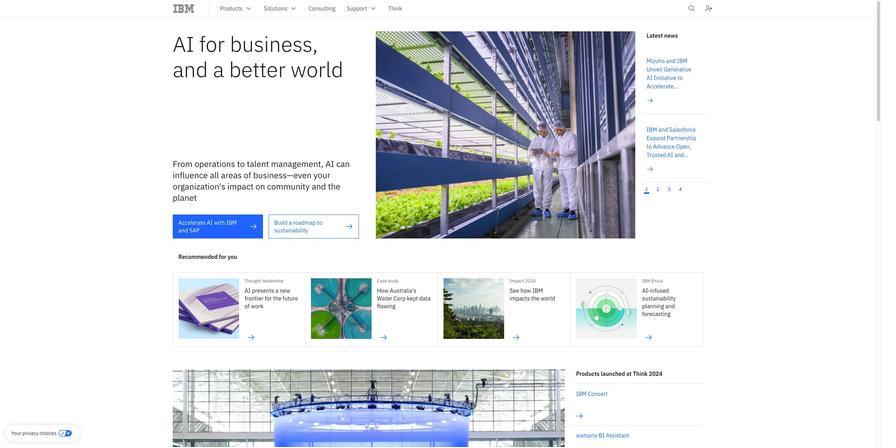 Task type: locate. For each thing, give the bounding box(es) containing it.
your privacy choices element
[[11, 430, 56, 438]]



Task type: vqa. For each thing, say whether or not it's contained in the screenshot.
Let's talk element at the bottom of the page
no



